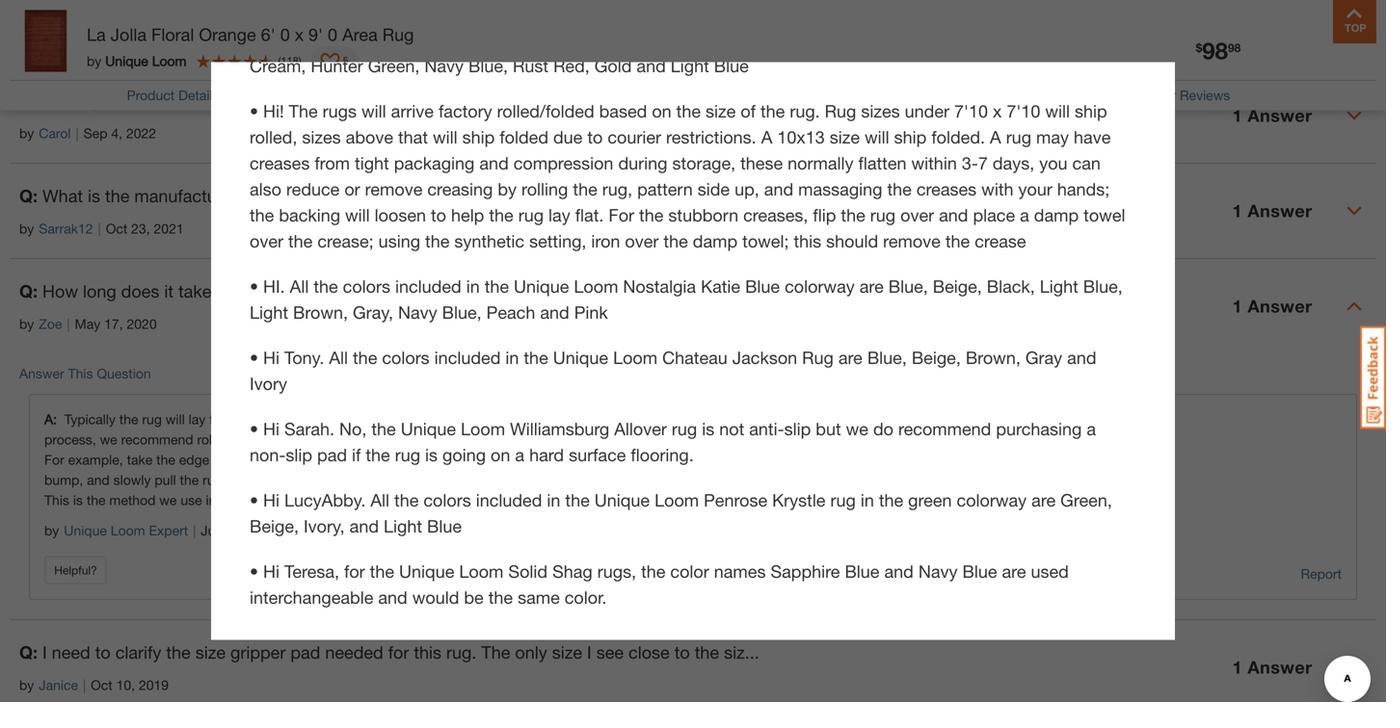 Task type: describe. For each thing, give the bounding box(es) containing it.
2 horizontal spatial over
[[901, 205, 934, 226]]

flat
[[209, 412, 228, 427]]

• for hi sarah. no, the unique loom williamsburg allover rug is not anti-slip but we do recommend purchasing a non-slip pad if the rug is going on a hard surface flooring.
[[250, 419, 263, 440]]

pattern inside questions element
[[475, 185, 530, 206]]

q: how long does it take for the wrinkles to go away?
[[19, 281, 435, 302]]

area
[[342, 24, 378, 45]]

does
[[121, 281, 159, 302]]

rug up the 'should'
[[870, 205, 896, 226]]

answer for i need to clarify the size gripper pad needed for this rug.  the only size i see close to the siz...
[[1248, 657, 1313, 678]]

0 horizontal spatial slip
[[286, 445, 312, 466]]

included for missv,
[[442, 29, 509, 50]]

blue, inside hi tony. all the colors included in the unique loom chateau jackson rug are blue, beige, brown, gray and ivory
[[868, 348, 907, 368]]

and down example,
[[87, 472, 110, 488]]

0 horizontal spatial or
[[268, 90, 284, 111]]

2 horizontal spatial it
[[384, 185, 394, 206]]

-
[[83, 30, 88, 46]]

1 horizontal spatial sizes
[[861, 101, 900, 121]]

unique inside questions element
[[64, 523, 107, 539]]

rug. down hasten
[[621, 432, 644, 448]]

and inside 'hi lucyabby. all the colors included in the unique loom penrose krystle rug in the green colorway are green, beige, ivory, and light blue'
[[350, 516, 379, 537]]

allover
[[614, 419, 667, 440]]

unique inside hi missv, all the colors included in the unique loom sialk hill washington rug in the green colorway are green, cream, hunter green, navy blue, rust red, gold and light blue
[[561, 29, 616, 50]]

you inside hi! the rugs will arrive factory rolled/folded based on the size of the rug. rug sizes under 7'10 x 7'10 will ship rolled, sizes above that will ship folded due to courier restrictions. a 10x13 size will ship folded. a rug may have creases from tight packaging and compression during storage, these normally flatten within 3-7 days, you can also reduce or remove creasing by rolling the rug, pattern side up, and massaging the creases with your hands; the backing will loosen to help the rug lay flat. for the stubborn creases, flip the rug over and place a damp towel over the crease; using the synthetic setting, iron over the damp towel; this should remove the crease
[[1040, 153, 1068, 174]]

recommend inside typically the rug will lay flat within 1 – 2 weeks on it's own; however, if you would like to hasten this process, we recommend rolling the rug in the opposite direction, while applying pressure to the rug. for example, take the edge of the rug and flip it on top of itself slightly where there is a crease or bump, and slowly pull the rug back to its place, while applying a downward pressure on the crease. this is the method we use in our facility to remove the creases from the rug.
[[121, 432, 193, 448]]

in left green
[[874, 29, 888, 50]]

rug. down be
[[446, 642, 477, 663]]

0 horizontal spatial it
[[164, 281, 174, 302]]

rug up back
[[251, 452, 271, 468]]

details
[[178, 87, 219, 103]]

answer for how long does it take for the wrinkles to go away?
[[1248, 296, 1313, 317]]

in left our
[[206, 493, 216, 508]]

used
[[1031, 562, 1069, 582]]

loom inside 'hi lucyabby. all the colors included in the unique loom penrose krystle rug in the green colorway are green, beige, ivory, and light blue'
[[655, 490, 699, 511]]

are inside 'hi lucyabby. all the colors included in the unique loom penrose krystle rug in the green colorway are green, beige, ivory, and light blue'
[[1032, 490, 1056, 511]]

1 horizontal spatial we
[[159, 493, 177, 508]]

gray,
[[353, 302, 393, 323]]

0 horizontal spatial 2021
[[154, 221, 184, 237]]

from inside typically the rug will lay flat within 1 – 2 weeks on it's own; however, if you would like to hasten this process, we recommend rolling the rug in the opposite direction, while applying pressure to the rug. for example, take the edge of the rug and flip it on top of itself slightly where there is a crease or bump, and slowly pull the rug back to its place, while applying a downward pressure on the crease. this is the method we use in our facility to remove the creases from the rug.
[[423, 493, 451, 508]]

only
[[515, 642, 547, 663]]

do
[[874, 419, 894, 440]]

included for lucyabby.
[[476, 490, 542, 511]]

jolla
[[111, 24, 147, 45]]

brown, inside hi tony. all the colors included in the unique loom chateau jackson rug are blue, beige, brown, gray and ivory
[[966, 348, 1021, 368]]

0 horizontal spatial for
[[216, 281, 237, 302]]

a inside hi! the rugs will arrive factory rolled/folded based on the size of the rug. rug sizes under 7'10 x 7'10 will ship rolled, sizes above that will ship folded due to courier restrictions. a 10x13 size will ship folded. a rug may have creases from tight packaging and compression during storage, these normally flatten within 3-7 days, you can also reduce or remove creasing by rolling the rug, pattern side up, and massaging the creases with your hands; the backing will loosen to help the rug lay flat. for the stubborn creases, flip the rug over and place a damp towel over the crease; using the synthetic setting, iron over the damp towel; this should remove the crease
[[1020, 205, 1030, 226]]

pad inside "hi sarah. no, the unique loom williamsburg allover rug is not anti-slip but we do recommend purchasing a non-slip pad if the rug is going on a hard surface flooring."
[[317, 445, 347, 466]]

take inside typically the rug will lay flat within 1 – 2 weeks on it's own; however, if you would like to hasten this process, we recommend rolling the rug in the opposite direction, while applying pressure to the rug. for example, take the edge of the rug and flip it on top of itself slightly where there is a crease or bump, and slowly pull the rug back to its place, while applying a downward pressure on the crease. this is the method we use in our facility to remove the creases from the rug.
[[127, 452, 153, 468]]

peach
[[487, 302, 536, 323]]

in down –
[[283, 432, 294, 448]]

lime
[[183, 90, 214, 111]]

rug up "setting,"
[[518, 205, 544, 226]]

• for hi. all the colors included in the unique loom nostalgia katie blue colorway are blue, beige, black, light blue, light brown, gray, navy blue, peach and pink
[[250, 276, 263, 297]]

0 horizontal spatial damp
[[693, 231, 738, 252]]

is right the what
[[88, 185, 100, 206]]

in right krystle
[[861, 490, 874, 511]]

0 horizontal spatial over
[[250, 231, 283, 252]]

due
[[553, 127, 583, 147]]

crease.
[[598, 472, 642, 488]]

0 horizontal spatial green
[[90, 90, 133, 111]]

rug down "storage,"
[[696, 185, 722, 206]]

2 horizontal spatial ship
[[1075, 101, 1108, 121]]

$
[[1196, 41, 1203, 55]]

hi. all the colors included in the unique loom nostalgia katie blue colorway are blue, beige, black, light blue, light brown, gray, navy blue, peach and pink
[[250, 276, 1123, 323]]

not
[[720, 419, 745, 440]]

penrose
[[704, 490, 768, 511]]

opposite
[[320, 432, 373, 448]]

can
[[1073, 153, 1101, 174]]

for inside typically the rug will lay flat within 1 – 2 weeks on it's own; however, if you would like to hasten this process, we recommend rolling the rug in the opposite direction, while applying pressure to the rug. for example, take the edge of the rug and flip it on top of itself slightly where there is a crease or bump, and slowly pull the rug back to its place, while applying a downward pressure on the crease. this is the method we use in our facility to remove the creases from the rug.
[[44, 452, 64, 468]]

will up flatten
[[865, 127, 890, 147]]

tony.
[[284, 348, 324, 368]]

to left match on the top
[[535, 185, 550, 206]]

the inside hi! the rugs will arrive factory rolled/folded based on the size of the rug. rug sizes under 7'10 x 7'10 will ship rolled, sizes above that will ship folded due to courier restrictions. a 10x13 size will ship folded. a rug may have creases from tight packaging and compression during storage, these normally flatten within 3-7 days, you can also reduce or remove creasing by rolling the rug, pattern side up, and massaging the creases with your hands; the backing will loosen to help the rug lay flat. for the stubborn creases, flip the rug over and place a damp towel over the crease; using the synthetic setting, iron over the damp towel; this should remove the crease
[[289, 101, 318, 121]]

light right black,
[[1040, 276, 1079, 297]]

rug inside 'hi lucyabby. all the colors included in the unique loom penrose krystle rug in the green colorway are green, beige, ivory, and light blue'
[[831, 490, 856, 511]]

9'
[[309, 24, 323, 45]]

within inside typically the rug will lay flat within 1 – 2 weeks on it's own; however, if you would like to hasten this process, we recommend rolling the rug in the opposite direction, while applying pressure to the rug. for example, take the edge of the rug and flip it on top of itself slightly where there is a crease or bump, and slowly pull the rug back to its place, while applying a downward pressure on the crease. this is the method we use in our facility to remove the creases from the rug.
[[232, 412, 267, 427]]

unique inside "hi sarah. no, the unique loom williamsburg allover rug is not anti-slip but we do recommend purchasing a non-slip pad if the rug is going on a hard surface flooring."
[[401, 419, 456, 440]]

non-
[[250, 445, 286, 466]]

and up q: i need to clarify the size gripper pad needed for this rug.  the only size i see close to the siz...
[[378, 588, 408, 608]]

on inside "hi sarah. no, the unique loom williamsburg allover rug is not anti-slip but we do recommend purchasing a non-slip pad if the rug is going on a hard surface flooring."
[[491, 445, 510, 466]]

brown, inside hi. all the colors included in the unique loom nostalgia katie blue colorway are blue, beige, black, light blue, light brown, gray, navy blue, peach and pink
[[293, 302, 348, 323]]

colors for lucyabby.
[[424, 490, 471, 511]]

blue inside 'hi lucyabby. all the colors included in the unique loom penrose krystle rug in the green colorway are green, beige, ivory, and light blue'
[[427, 516, 462, 537]]

light inside 'hi lucyabby. all the colors included in the unique loom penrose krystle rug in the green colorway are green, beige, ivory, and light blue'
[[384, 516, 422, 537]]

to left help
[[431, 205, 446, 226]]

williamsburg
[[510, 419, 610, 440]]

customer
[[1117, 87, 1176, 103]]

| for to
[[83, 678, 86, 694]]

hi for sarah.
[[263, 419, 280, 440]]

rug up our
[[203, 472, 222, 488]]

size up the restrictions.
[[706, 101, 736, 121]]

by inside hi! the rugs will arrive factory rolled/folded based on the size of the rug. rug sizes under 7'10 x 7'10 will ship rolled, sizes above that will ship folded due to courier restrictions. a 10x13 size will ship folded. a rug may have creases from tight packaging and compression during storage, these normally flatten within 3-7 days, you can also reduce or remove creasing by rolling the rug, pattern side up, and massaging the creases with your hands; the backing will loosen to help the rug lay flat. for the stubborn creases, flip the rug over and place a damp towel over the crease; using the synthetic setting, iron over the damp towel; this should remove the crease
[[498, 179, 517, 200]]

by carol | sep 4, 2022
[[19, 125, 156, 141]]

of right top
[[377, 452, 389, 468]]

towel;
[[743, 231, 789, 252]]

blue inside hi. all the colors included in the unique loom nostalgia katie blue colorway are blue, beige, black, light blue, light brown, gray, navy blue, peach and pink
[[745, 276, 780, 297]]

la jolla floral orange 6' 0 x 9' 0 area rug
[[87, 24, 414, 45]]

of inside hi! the rugs will arrive factory rolled/folded based on the size of the rug. rug sizes under 7'10 x 7'10 will ship rolled, sizes above that will ship folded due to courier restrictions. a 10x13 size will ship folded. a rug may have creases from tight packaging and compression during storage, these normally flatten within 3-7 days, you can also reduce or remove creasing by rolling the rug, pattern side up, and massaging the creases with your hands; the backing will loosen to help the rug lay flat. for the stubborn creases, flip the rug over and place a damp towel over the crease; using the synthetic setting, iron over the damp towel; this should remove the crease
[[741, 101, 756, 121]]

purchasing
[[996, 419, 1082, 440]]

colorway inside hi missv, all the colors included in the unique loom sialk hill washington rug in the green colorway are green, cream, hunter green, navy blue, rust red, gold and light blue
[[973, 29, 1043, 50]]

is down the bump,
[[73, 493, 83, 508]]

• for hi! the rugs will arrive factory rolled/folded based on the size of the rug. rug sizes under 7'10 x 7'10 will ship rolled, sizes above that will ship folded due to courier restrictions. a 10x13 size will ship folded. a rug may have creases from tight packaging and compression during storage, these normally flatten within 3-7 days, you can also reduce or remove creasing by rolling the rug, pattern side up, and massaging the creases with your hands; the backing will loosen to help the rug lay flat. for the stubborn creases, flip the rug over and place a damp towel over the crease; using the synthetic setting, iron over the damp towel; this should remove the crease
[[250, 101, 263, 121]]

q: for q: what is the manufacturer design number.  is it the same pattern to match my current rug
[[19, 185, 38, 206]]

orange
[[199, 24, 256, 45]]

may
[[1037, 127, 1069, 147]]

washington
[[741, 29, 833, 50]]

creases inside typically the rug will lay flat within 1 – 2 weeks on it's own; however, if you would like to hasten this process, we recommend rolling the rug in the opposite direction, while applying pressure to the rug. for example, take the edge of the rug and flip it on top of itself slightly where there is a crease or bump, and slowly pull the rug back to its place, while applying a downward pressure on the crease. this is the method we use in our facility to remove the creases from the rug.
[[373, 493, 420, 508]]

gray
[[1026, 348, 1063, 368]]

by down 4
[[87, 53, 102, 69]]

hi.
[[263, 276, 285, 297]]

like
[[553, 412, 573, 427]]

in down hard
[[547, 490, 561, 511]]

will up may
[[1046, 101, 1070, 121]]

it's
[[365, 412, 382, 427]]

rug up the flooring.
[[672, 419, 697, 440]]

17,
[[104, 316, 123, 332]]

1 vertical spatial 2021
[[242, 523, 272, 539]]

zoe
[[39, 316, 62, 332]]

same inside questions element
[[428, 185, 470, 206]]

with
[[982, 179, 1014, 200]]

hi! the rugs will arrive factory rolled/folded based on the size of the rug. rug sizes under 7'10 x 7'10 will ship rolled, sizes above that will ship folded due to courier restrictions. a 10x13 size will ship folded. a rug may have creases from tight packaging and compression during storage, these normally flatten within 3-7 days, you can also reduce or remove creasing by rolling the rug, pattern side up, and massaging the creases with your hands; the backing will loosen to help the rug lay flat. for the stubborn creases, flip the rug over and place a damp towel over the crease; using the synthetic setting, iron over the damp towel; this should remove the crease
[[250, 101, 1126, 252]]

a right purchasing on the bottom right of the page
[[1087, 419, 1096, 440]]

to right close
[[675, 642, 690, 663]]

will up packaging
[[433, 127, 458, 147]]

1 1 answer from the top
[[1233, 105, 1313, 126]]

we inside "hi sarah. no, the unique loom williamsburg allover rug is not anti-slip but we do recommend purchasing a non-slip pad if the rug is going on a hard surface flooring."
[[846, 419, 869, 440]]

and left the place
[[939, 205, 969, 226]]

are inside hi tony. all the colors included in the unique loom chateau jackson rug are blue, beige, brown, gray and ivory
[[839, 348, 863, 368]]

0 vertical spatial green,
[[1077, 29, 1129, 50]]

1 for how long does it take for the wrinkles to go away?
[[1233, 296, 1243, 317]]

clarify
[[115, 642, 161, 663]]

rug up days,
[[1006, 127, 1032, 147]]

iron
[[591, 231, 620, 252]]

no,
[[339, 419, 367, 440]]

recommend inside "hi sarah. no, the unique loom williamsburg allover rug is not anti-slip but we do recommend purchasing a non-slip pad if the rug is going on a hard surface flooring."
[[899, 419, 992, 440]]

crease inside hi! the rugs will arrive factory rolled/folded based on the size of the rug. rug sizes under 7'10 x 7'10 will ship rolled, sizes above that will ship folded due to courier restrictions. a 10x13 size will ship folded. a rug may have creases from tight packaging and compression during storage, these normally flatten within 3-7 days, you can also reduce or remove creasing by rolling the rug, pattern side up, and massaging the creases with your hands; the backing will loosen to help the rug lay flat. for the stubborn creases, flip the rug over and place a damp towel over the crease; using the synthetic setting, iron over the damp towel; this should remove the crease
[[975, 231, 1026, 252]]

colors for missv,
[[390, 29, 437, 50]]

rug left sarah.
[[260, 432, 280, 448]]

by for is the green more lime green or darker
[[19, 125, 34, 141]]

blue right sapphire
[[845, 562, 880, 582]]

colors inside hi. all the colors included in the unique loom nostalgia katie blue colorway are blue, beige, black, light blue, light brown, gray, navy blue, peach and pink
[[343, 276, 391, 297]]

it inside typically the rug will lay flat within 1 – 2 weeks on it's own; however, if you would like to hasten this process, we recommend rolling the rug in the opposite direction, while applying pressure to the rug. for example, take the edge of the rug and flip it on top of itself slightly where there is a crease or bump, and slowly pull the rug back to its place, while applying a downward pressure on the crease. this is the method we use in our facility to remove the creases from the rug.
[[323, 452, 330, 468]]

to left its
[[259, 472, 271, 488]]

is left not
[[702, 419, 715, 440]]

2020
[[127, 316, 157, 332]]

own;
[[386, 412, 415, 427]]

rug. down downward
[[477, 493, 501, 508]]

lucyabby.
[[284, 490, 366, 511]]

| for green
[[76, 125, 79, 141]]

to down hasten
[[582, 432, 594, 448]]

to down its
[[286, 493, 298, 508]]

color.
[[565, 588, 607, 608]]

solid
[[509, 562, 548, 582]]

included for tony.
[[435, 348, 501, 368]]

• for hi missv, all the colors included in the unique loom sialk hill washington rug in the green colorway are green, cream, hunter green, navy blue, rust red, gold and light blue
[[250, 29, 263, 50]]

1 horizontal spatial ship
[[894, 127, 927, 147]]

q: for q: how long does it take for the wrinkles to go away?
[[19, 281, 38, 302]]

rust
[[513, 55, 549, 76]]

by zoe | may 17, 2020
[[19, 316, 157, 332]]

product image image
[[14, 10, 77, 72]]

unique inside hi tony. all the colors included in the unique loom chateau jackson rug are blue, beige, brown, gray and ivory
[[553, 348, 609, 368]]

118
[[281, 54, 299, 67]]

loom inside hi missv, all the colors included in the unique loom sialk hill washington rug in the green colorway are green, cream, hunter green, navy blue, rust red, gold and light blue
[[621, 29, 665, 50]]

and right sapphire
[[885, 562, 914, 582]]

stubborn
[[669, 205, 739, 226]]

anti-
[[749, 419, 785, 440]]

or inside typically the rug will lay flat within 1 – 2 weeks on it's own; however, if you would like to hasten this process, we recommend rolling the rug in the opposite direction, while applying pressure to the rug. for example, take the edge of the rug and flip it on top of itself slightly where there is a crease or bump, and slowly pull the rug back to its place, while applying a downward pressure on the crease. this is the method we use in our facility to remove the creases from the rug.
[[613, 452, 625, 468]]

ivory
[[250, 374, 287, 394]]

janice button
[[39, 676, 78, 696]]

teresa,
[[284, 562, 339, 582]]

1 inside typically the rug will lay flat within 1 – 2 weeks on it's own; however, if you would like to hasten this process, we recommend rolling the rug in the opposite direction, while applying pressure to the rug. for example, take the edge of the rug and flip it on top of itself slightly where there is a crease or bump, and slowly pull the rug back to its place, while applying a downward pressure on the crease. this is the method we use in our facility to remove the creases from the rug.
[[271, 412, 278, 427]]

colorway inside hi. all the colors included in the unique loom nostalgia katie blue colorway are blue, beige, black, light blue, light brown, gray, navy blue, peach and pink
[[785, 276, 855, 297]]

2 i from the left
[[587, 642, 592, 663]]

included inside hi. all the colors included in the unique loom nostalgia katie blue colorway are blue, beige, black, light blue, light brown, gray, navy blue, peach and pink
[[395, 276, 462, 297]]

will inside typically the rug will lay flat within 1 – 2 weeks on it's own; however, if you would like to hasten this process, we recommend rolling the rug in the opposite direction, while applying pressure to the rug. for example, take the edge of the rug and flip it on top of itself slightly where there is a crease or bump, and slowly pull the rug back to its place, while applying a downward pressure on the crease. this is the method we use in our facility to remove the creases from the rug.
[[166, 412, 185, 427]]

1 vertical spatial remove
[[883, 231, 941, 252]]

our
[[220, 493, 240, 508]]

navy inside hi. all the colors included in the unique loom nostalgia katie blue colorway are blue, beige, black, light blue, light brown, gray, navy blue, peach and pink
[[398, 302, 437, 323]]

size left gripper
[[195, 642, 226, 663]]

2 a from the left
[[990, 127, 1002, 147]]

storage,
[[673, 153, 736, 174]]

reviews
[[1180, 87, 1231, 103]]

0 vertical spatial applying
[[471, 432, 523, 448]]

downward
[[434, 472, 497, 488]]

hi for tony.
[[263, 348, 280, 368]]

a down slightly
[[423, 472, 430, 488]]

loom down floral
[[152, 53, 187, 69]]

will up the above
[[362, 101, 386, 121]]

1 vertical spatial pressure
[[501, 472, 553, 488]]

the inside questions element
[[482, 642, 510, 663]]

1 vertical spatial creases
[[917, 179, 977, 200]]

loom inside questions element
[[111, 523, 145, 539]]

to right the due
[[588, 127, 603, 147]]

hi missv, all the colors included in the unique loom sialk hill washington rug in the green colorway are green, cream, hunter green, navy blue, rust red, gold and light blue
[[250, 29, 1129, 76]]

| left jun
[[193, 523, 196, 539]]

q: i need to clarify the size gripper pad needed for this rug.  the only size i see close to the siz...
[[19, 642, 760, 663]]

(
[[278, 54, 281, 67]]

missv,
[[284, 29, 334, 50]]

98 inside $ 98 98
[[1228, 41, 1241, 55]]

oct for the
[[106, 221, 128, 237]]

4
[[88, 30, 96, 46]]

is right itself
[[425, 445, 438, 466]]

to right need
[[95, 642, 111, 663]]

0 vertical spatial this
[[68, 366, 93, 382]]

0 horizontal spatial this
[[414, 642, 442, 663]]

normally
[[788, 153, 854, 174]]

rolling inside hi! the rugs will arrive factory rolled/folded based on the size of the rug. rug sizes under 7'10 x 7'10 will ship rolled, sizes above that will ship folded due to courier restrictions. a 10x13 size will ship folded. a rug may have creases from tight packaging and compression during storage, these normally flatten within 3-7 days, you can also reduce or remove creasing by rolling the rug, pattern side up, and massaging the creases with your hands; the backing will loosen to help the rug lay flat. for the stubborn creases, flip the rug over and place a damp towel over the crease; using the synthetic setting, iron over the damp towel; this should remove the crease
[[522, 179, 568, 200]]

are inside hi. all the colors included in the unique loom nostalgia katie blue colorway are blue, beige, black, light blue, light brown, gray, navy blue, peach and pink
[[860, 276, 884, 297]]

restrictions.
[[666, 127, 757, 147]]

all inside hi. all the colors included in the unique loom nostalgia katie blue colorway are blue, beige, black, light blue, light brown, gray, navy blue, peach and pink
[[290, 276, 309, 297]]

unique inside hi teresa, for the unique loom solid shag rugs, the color names sapphire blue and navy blue are used interchangeable and would be the same color.
[[399, 562, 455, 582]]

in inside hi tony. all the colors included in the unique loom chateau jackson rug are blue, beige, brown, gray and ivory
[[506, 348, 519, 368]]

all for lucyabby.
[[371, 490, 390, 511]]

within inside hi! the rugs will arrive factory rolled/folded based on the size of the rug. rug sizes under 7'10 x 7'10 will ship rolled, sizes above that will ship folded due to courier restrictions. a 10x13 size will ship folded. a rug may have creases from tight packaging and compression during storage, these normally flatten within 3-7 days, you can also reduce or remove creasing by rolling the rug, pattern side up, and massaging the creases with your hands; the backing will loosen to help the rug lay flat. for the stubborn creases, flip the rug over and place a damp towel over the crease; using the synthetic setting, iron over the damp towel; this should remove the crease
[[912, 153, 957, 174]]

0 vertical spatial pressure
[[526, 432, 578, 448]]

hi sarah. no, the unique loom williamsburg allover rug is not anti-slip but we do recommend purchasing a non-slip pad if the rug is going on a hard surface flooring.
[[250, 419, 1096, 466]]

to left go
[[339, 281, 355, 302]]

light down hi. in the top left of the page
[[250, 302, 288, 323]]

a left hard
[[515, 445, 525, 466]]

will up crease;
[[345, 205, 370, 226]]

siz...
[[724, 642, 760, 663]]

tight
[[355, 153, 389, 174]]

1 answer for this
[[1233, 657, 1313, 678]]

lay inside typically the rug will lay flat within 1 – 2 weeks on it's own; however, if you would like to hasten this process, we recommend rolling the rug in the opposite direction, while applying pressure to the rug. for example, take the edge of the rug and flip it on top of itself slightly where there is a crease or bump, and slowly pull the rug back to its place, while applying a downward pressure on the crease. this is the method we use in our facility to remove the creases from the rug.
[[189, 412, 206, 427]]

q: is the green more lime green or darker
[[19, 90, 338, 111]]

rug down question
[[142, 412, 162, 427]]

sialk
[[670, 29, 708, 50]]

however,
[[419, 412, 472, 427]]

navy inside hi teresa, for the unique loom solid shag rugs, the color names sapphire blue and navy blue are used interchangeable and would be the same color.
[[919, 562, 958, 582]]

unique inside 'hi lucyabby. all the colors included in the unique loom penrose krystle rug in the green colorway are green, beige, ivory, and light blue'
[[595, 490, 650, 511]]

sapphire
[[771, 562, 840, 582]]

all for tony.
[[329, 348, 348, 368]]

size up normally
[[830, 127, 860, 147]]

all
[[339, 29, 356, 50]]

0 vertical spatial is
[[42, 90, 56, 111]]

color
[[671, 562, 709, 582]]

and up creases,
[[764, 179, 794, 200]]

loom inside "hi sarah. no, the unique loom williamsburg allover rug is not anti-slip but we do recommend purchasing a non-slip pad if the rug is going on a hard surface flooring."
[[461, 419, 505, 440]]

0 vertical spatial while
[[437, 432, 468, 448]]

flatten
[[859, 153, 907, 174]]

1 horizontal spatial over
[[625, 231, 659, 252]]

flooring.
[[631, 445, 694, 466]]

massaging
[[799, 179, 883, 200]]

unique loom expert button
[[64, 520, 188, 542]]

1 horizontal spatial slip
[[785, 419, 811, 440]]

0 horizontal spatial applying
[[368, 472, 419, 488]]

and up its
[[275, 452, 298, 468]]

7
[[979, 153, 988, 174]]

and down 'folded'
[[480, 153, 509, 174]]

2 0 from the left
[[328, 24, 338, 45]]



Task type: locate. For each thing, give the bounding box(es) containing it.
close
[[629, 642, 670, 663]]

loom inside hi tony. all the colors included in the unique loom chateau jackson rug are blue, beige, brown, gray and ivory
[[613, 348, 658, 368]]

same down solid
[[518, 588, 560, 608]]

1 vertical spatial lay
[[189, 412, 206, 427]]

on inside hi! the rugs will arrive factory rolled/folded based on the size of the rug. rug sizes under 7'10 x 7'10 will ship rolled, sizes above that will ship folded due to courier restrictions. a 10x13 size will ship folded. a rug may have creases from tight packaging and compression during storage, these normally flatten within 3-7 days, you can also reduce or remove creasing by rolling the rug, pattern side up, and massaging the creases with your hands; the backing will loosen to help the rug lay flat. for the stubborn creases, flip the rug over and place a damp towel over the crease; using the synthetic setting, iron over the damp towel; this should remove the crease
[[652, 101, 672, 121]]

loom down the flooring.
[[655, 490, 699, 511]]

answer this question
[[19, 366, 151, 382]]

1 vertical spatial would
[[412, 588, 459, 608]]

0 horizontal spatial creases
[[250, 153, 310, 174]]

courier
[[608, 127, 661, 147]]

over
[[901, 205, 934, 226], [250, 231, 283, 252], [625, 231, 659, 252]]

–
[[282, 412, 289, 427]]

beige, inside hi. all the colors included in the unique loom nostalgia katie blue colorway are blue, beige, black, light blue, light brown, gray, navy blue, peach and pink
[[933, 276, 982, 297]]

rug right area in the top of the page
[[383, 24, 414, 45]]

would inside hi teresa, for the unique loom solid shag rugs, the color names sapphire blue and navy blue are used interchangeable and would be the same color.
[[412, 588, 459, 608]]

x
[[295, 24, 304, 45], [993, 101, 1002, 121]]

of right 4
[[100, 30, 111, 46]]

in up "rust"
[[513, 29, 527, 50]]

hard
[[529, 445, 564, 466]]

for inside hi! the rugs will arrive factory rolled/folded based on the size of the rug. rug sizes under 7'10 x 7'10 will ship rolled, sizes above that will ship folded due to courier restrictions. a 10x13 size will ship folded. a rug may have creases from tight packaging and compression during storage, these normally flatten within 3-7 days, you can also reduce or remove creasing by rolling the rug, pattern side up, and massaging the creases with your hands; the backing will loosen to help the rug lay flat. for the stubborn creases, flip the rug over and place a damp towel over the crease; using the synthetic setting, iron over the damp towel; this should remove the crease
[[609, 205, 635, 226]]

| for the
[[98, 221, 101, 237]]

need
[[52, 642, 90, 663]]

0 vertical spatial you
[[1040, 153, 1068, 174]]

2 q: from the top
[[19, 185, 38, 206]]

1 horizontal spatial it
[[323, 452, 330, 468]]

0 horizontal spatial the
[[289, 101, 318, 121]]

by for how long does it take for the wrinkles to go away?
[[19, 316, 34, 332]]

0 vertical spatial for
[[609, 205, 635, 226]]

rug,
[[602, 179, 633, 200]]

$ 98 98
[[1196, 37, 1241, 64]]

0 horizontal spatial recommend
[[121, 432, 193, 448]]

2 vertical spatial remove
[[302, 493, 346, 508]]

1 vertical spatial you
[[487, 412, 509, 427]]

hi inside hi teresa, for the unique loom solid shag rugs, the color names sapphire blue and navy blue are used interchangeable and would be the same color.
[[263, 562, 280, 582]]

)
[[299, 54, 301, 67]]

0 vertical spatial creases
[[250, 153, 310, 174]]

unique up peach
[[514, 276, 569, 297]]

it up place, at the left bottom of page
[[323, 452, 330, 468]]

lay inside hi! the rugs will arrive factory rolled/folded based on the size of the rug. rug sizes under 7'10 x 7'10 will ship rolled, sizes above that will ship folded due to courier restrictions. a 10x13 size will ship folded. a rug may have creases from tight packaging and compression during storage, these normally flatten within 3-7 days, you can also reduce or remove creasing by rolling the rug, pattern side up, and massaging the creases with your hands; the backing will loosen to help the rug lay flat. for the stubborn creases, flip the rug over and place a damp towel over the crease; using the synthetic setting, iron over the damp towel; this should remove the crease
[[549, 205, 571, 226]]

1 vertical spatial if
[[352, 445, 361, 466]]

ship up have
[[1075, 101, 1108, 121]]

for inside hi teresa, for the unique loom solid shag rugs, the color names sapphire blue and navy blue are used interchangeable and would be the same color.
[[344, 562, 365, 582]]

navy inside hi missv, all the colors included in the unique loom sialk hill washington rug in the green colorway are green, cream, hunter green, navy blue, rust red, gold and light blue
[[425, 55, 464, 76]]

1 vertical spatial it
[[164, 281, 174, 302]]

1 horizontal spatial rolling
[[522, 179, 568, 200]]

all inside 'hi lucyabby. all the colors included in the unique loom penrose krystle rug in the green colorway are green, beige, ivory, and light blue'
[[371, 490, 390, 511]]

creases down itself
[[373, 493, 420, 508]]

it down the tight
[[384, 185, 394, 206]]

1 horizontal spatial green
[[219, 90, 263, 111]]

3 q: from the top
[[19, 281, 38, 302]]

1 vertical spatial while
[[333, 472, 364, 488]]

a up these
[[761, 127, 773, 147]]

| right "sarrak12"
[[98, 221, 101, 237]]

green inside 'hi lucyabby. all the colors included in the unique loom penrose krystle rug in the green colorway are green, beige, ivory, and light blue'
[[908, 490, 952, 511]]

1 for i need to clarify the size gripper pad needed for this rug.  the only size i see close to the siz...
[[1233, 657, 1243, 678]]

same down packaging
[[428, 185, 470, 206]]

this inside typically the rug will lay flat within 1 – 2 weeks on it's own; however, if you would like to hasten this process, we recommend rolling the rug in the opposite direction, while applying pressure to the rug. for example, take the edge of the rug and flip it on top of itself slightly where there is a crease or bump, and slowly pull the rug back to its place, while applying a downward pressure on the crease. this is the method we use in our facility to remove the creases from the rug.
[[637, 412, 658, 427]]

if
[[476, 412, 483, 427], [352, 445, 361, 466]]

1 horizontal spatial is
[[366, 185, 379, 206]]

7,
[[227, 523, 238, 539]]

colors inside 'hi lucyabby. all the colors included in the unique loom penrose krystle rug in the green colorway are green, beige, ivory, and light blue'
[[424, 490, 471, 511]]

1 answer for away?
[[1233, 296, 1313, 317]]

1 vertical spatial or
[[345, 179, 360, 200]]

away?
[[384, 281, 435, 302]]

2 vertical spatial beige,
[[250, 516, 299, 537]]

this inside hi! the rugs will arrive factory rolled/folded based on the size of the rug. rug sizes under 7'10 x 7'10 will ship rolled, sizes above that will ship folded due to courier restrictions. a 10x13 size will ship folded. a rug may have creases from tight packaging and compression during storage, these normally flatten within 3-7 days, you can also reduce or remove creasing by rolling the rug, pattern side up, and massaging the creases with your hands; the backing will loosen to help the rug lay flat. for the stubborn creases, flip the rug over and place a damp towel over the crease; using the synthetic setting, iron over the damp towel; this should remove the crease
[[794, 231, 822, 252]]

4 1 answer from the top
[[1233, 657, 1313, 678]]

blue right katie on the right top of the page
[[745, 276, 780, 297]]

• for hi lucyabby. all the colors included in the unique loom penrose krystle rug in the green colorway are green, beige, ivory, and light blue
[[250, 490, 263, 511]]

2 1 answer from the top
[[1233, 200, 1313, 221]]

2 horizontal spatial we
[[846, 419, 869, 440]]

1 horizontal spatial 2021
[[242, 523, 272, 539]]

rug down own;
[[395, 445, 420, 466]]

by left janice
[[19, 678, 34, 694]]

above
[[346, 127, 393, 147]]

0 vertical spatial slip
[[785, 419, 811, 440]]

0 horizontal spatial would
[[412, 588, 459, 608]]

are inside hi teresa, for the unique loom solid shag rugs, the color names sapphire blue and navy blue are used interchangeable and would be the same color.
[[1002, 562, 1026, 582]]

included inside hi missv, all the colors included in the unique loom sialk hill washington rug in the green colorway are green, cream, hunter green, navy blue, rust red, gold and light blue
[[442, 29, 509, 50]]

colors inside hi missv, all the colors included in the unique loom sialk hill washington rug in the green colorway are green, cream, hunter green, navy blue, rust red, gold and light blue
[[390, 29, 437, 50]]

loom inside hi teresa, for the unique loom solid shag rugs, the color names sapphire blue and navy blue are used interchangeable and would be the same color.
[[459, 562, 504, 582]]

oct
[[106, 221, 128, 237], [91, 678, 113, 694]]

bump,
[[44, 472, 83, 488]]

beige, for black,
[[933, 276, 982, 297]]

0 vertical spatial it
[[384, 185, 394, 206]]

x left 9'
[[295, 24, 304, 45]]

carol button
[[39, 123, 71, 143]]

0 horizontal spatial we
[[100, 432, 117, 448]]

3 • from the top
[[250, 276, 263, 297]]

you down may
[[1040, 153, 1068, 174]]

98
[[1203, 37, 1228, 64], [1228, 41, 1241, 55]]

take
[[178, 281, 212, 302], [127, 452, 153, 468]]

helpful?
[[54, 564, 97, 577]]

blue, inside hi missv, all the colors included in the unique loom sialk hill washington rug in the green colorway are green, cream, hunter green, navy blue, rust red, gold and light blue
[[469, 55, 508, 76]]

light inside hi missv, all the colors included in the unique loom sialk hill washington rug in the green colorway are green, cream, hunter green, navy blue, rust red, gold and light blue
[[671, 55, 709, 76]]

1 7'10 from the left
[[955, 101, 988, 121]]

1 vertical spatial same
[[518, 588, 560, 608]]

1 a from the left
[[761, 127, 773, 147]]

remove inside typically the rug will lay flat within 1 – 2 weeks on it's own; however, if you would like to hasten this process, we recommend rolling the rug in the opposite direction, while applying pressure to the rug. for example, take the edge of the rug and flip it on top of itself slightly where there is a crease or bump, and slowly pull the rug back to its place, while applying a downward pressure on the crease. this is the method we use in our facility to remove the creases from the rug.
[[302, 493, 346, 508]]

i left see
[[587, 642, 592, 663]]

report button
[[1301, 564, 1342, 585]]

rolled/folded
[[497, 101, 595, 121]]

in
[[513, 29, 527, 50], [874, 29, 888, 50], [466, 276, 480, 297], [506, 348, 519, 368], [283, 432, 294, 448], [547, 490, 561, 511], [861, 490, 874, 511], [206, 493, 216, 508]]

q: what is the manufacturer design number.  is it the same pattern to match my current rug
[[19, 185, 722, 206]]

2 horizontal spatial all
[[371, 490, 390, 511]]

going
[[443, 445, 486, 466]]

is
[[42, 90, 56, 111], [366, 185, 379, 206]]

5 hi from the top
[[263, 562, 280, 582]]

0 horizontal spatial same
[[428, 185, 470, 206]]

0 horizontal spatial take
[[127, 452, 153, 468]]

you up the where at the left of page
[[487, 412, 509, 427]]

size
[[706, 101, 736, 121], [830, 127, 860, 147], [195, 642, 226, 663], [552, 642, 582, 663]]

7'10 up may
[[1007, 101, 1041, 121]]

0 vertical spatial rolling
[[522, 179, 568, 200]]

from down downward
[[423, 493, 451, 508]]

are inside hi missv, all the colors included in the unique loom sialk hill washington rug in the green colorway are green, cream, hunter green, navy blue, rust red, gold and light blue
[[1048, 29, 1072, 50]]

1 horizontal spatial or
[[345, 179, 360, 200]]

0 vertical spatial all
[[290, 276, 309, 297]]

it right does
[[164, 281, 174, 302]]

report
[[1301, 566, 1342, 582]]

( 118 )
[[278, 54, 301, 67]]

2 vertical spatial green,
[[1061, 490, 1113, 511]]

0 vertical spatial for
[[216, 281, 237, 302]]

q: left need
[[19, 642, 38, 663]]

ivory,
[[304, 516, 345, 537]]

rolling down flat
[[197, 432, 233, 448]]

and inside hi tony. all the colors included in the unique loom chateau jackson rug are blue, beige, brown, gray and ivory
[[1068, 348, 1097, 368]]

1 horizontal spatial would
[[513, 412, 549, 427]]

over right iron
[[625, 231, 659, 252]]

light
[[671, 55, 709, 76], [1040, 276, 1079, 297], [250, 302, 288, 323], [384, 516, 422, 537]]

back
[[226, 472, 256, 488]]

of up the restrictions.
[[741, 101, 756, 121]]

x inside hi! the rugs will arrive factory rolled/folded based on the size of the rug. rug sizes under 7'10 x 7'10 will ship rolled, sizes above that will ship folded due to courier restrictions. a 10x13 size will ship folded. a rug may have creases from tight packaging and compression during storage, these normally flatten within 3-7 days, you can also reduce or remove creasing by rolling the rug, pattern side up, and massaging the creases with your hands; the backing will loosen to help the rug lay flat. for the stubborn creases, flip the rug over and place a damp towel over the crease; using the synthetic setting, iron over the damp towel; this should remove the crease
[[993, 101, 1002, 121]]

while down top
[[333, 472, 364, 488]]

1 horizontal spatial x
[[993, 101, 1002, 121]]

and left pink
[[540, 302, 570, 323]]

side
[[698, 179, 730, 200]]

a
[[761, 127, 773, 147], [990, 127, 1002, 147]]

1 horizontal spatial damp
[[1034, 205, 1079, 226]]

by for typically the rug will lay flat within 1 – 2 weeks on it's own; however, if you would like to hasten this process, we recommend rolling the rug in the opposite direction, while applying pressure to the rug. for example, take the edge of the rug and flip it on top of itself slightly where there is a crease or bump, and slowly pull the rug back to its place, while applying a downward pressure on the crease. this is the method we use in our facility to remove the creases from the rug.
[[44, 523, 59, 539]]

same inside hi teresa, for the unique loom solid shag rugs, the color names sapphire blue and navy blue are used interchangeable and would be the same color.
[[518, 588, 560, 608]]

98 up reviews
[[1203, 37, 1228, 64]]

crease down the place
[[975, 231, 1026, 252]]

1 horizontal spatial this
[[637, 412, 658, 427]]

included inside hi tony. all the colors included in the unique loom chateau jackson rug are blue, beige, brown, gray and ivory
[[435, 348, 501, 368]]

0 vertical spatial damp
[[1034, 205, 1079, 226]]

rug right krystle
[[831, 490, 856, 511]]

colorway inside 'hi lucyabby. all the colors included in the unique loom penrose krystle rug in the green colorway are green, beige, ivory, and light blue'
[[957, 490, 1027, 511]]

1 for is the green more lime green or darker
[[1233, 105, 1243, 126]]

in inside hi. all the colors included in the unique loom nostalgia katie blue colorway are blue, beige, black, light blue, light brown, gray, navy blue, peach and pink
[[466, 276, 480, 297]]

rolling down compression in the left top of the page
[[522, 179, 568, 200]]

same
[[428, 185, 470, 206], [518, 588, 560, 608]]

| right zoe
[[67, 316, 70, 332]]

• for hi tony. all the colors included in the unique loom chateau jackson rug are blue, beige, brown, gray and ivory
[[250, 348, 263, 368]]

creasing
[[428, 179, 493, 200]]

2 vertical spatial for
[[388, 642, 409, 663]]

and inside hi missv, all the colors included in the unique loom sialk hill washington rug in the green colorway are green, cream, hunter green, navy blue, rust red, gold and light blue
[[637, 55, 666, 76]]

answer
[[1248, 105, 1313, 126], [1248, 200, 1313, 221], [1248, 296, 1313, 317], [19, 366, 64, 382], [1248, 657, 1313, 678]]

q: for q: i need to clarify the size gripper pad needed for this rug.  the only size i see close to the siz...
[[19, 642, 38, 663]]

more
[[138, 90, 178, 111]]

go
[[360, 281, 380, 302]]

1 i from the left
[[42, 642, 47, 663]]

what
[[42, 185, 83, 206]]

by unique loom
[[87, 53, 187, 69]]

la
[[87, 24, 106, 45]]

and right gray
[[1068, 348, 1097, 368]]

main content
[[0, 0, 1387, 703]]

1 answer for pattern
[[1233, 200, 1313, 221]]

floral
[[151, 24, 194, 45]]

green, up customer on the top of the page
[[1077, 29, 1129, 50]]

1 vertical spatial from
[[423, 493, 451, 508]]

0 vertical spatial colorway
[[973, 29, 1043, 50]]

0 horizontal spatial flip
[[301, 452, 319, 468]]

within right flat
[[232, 412, 267, 427]]

1 vertical spatial green,
[[368, 55, 420, 76]]

included inside 'hi lucyabby. all the colors included in the unique loom penrose krystle rug in the green colorway are green, beige, ivory, and light blue'
[[476, 490, 542, 511]]

if right "however,"
[[476, 412, 483, 427]]

i left need
[[42, 642, 47, 663]]

rug inside hi tony. all the colors included in the unique loom chateau jackson rug are blue, beige, brown, gray and ivory
[[802, 348, 834, 368]]

ship down under
[[894, 127, 927, 147]]

0 horizontal spatial from
[[315, 153, 350, 174]]

4 q: from the top
[[19, 642, 38, 663]]

2 horizontal spatial remove
[[883, 231, 941, 252]]

for up the bump,
[[44, 452, 64, 468]]

if inside "hi sarah. no, the unique loom williamsburg allover rug is not anti-slip but we do recommend purchasing a non-slip pad if the rug is going on a hard surface flooring."
[[352, 445, 361, 466]]

1 vertical spatial the
[[482, 642, 510, 663]]

green, up used
[[1061, 490, 1113, 511]]

q: for q: is the green more lime green or darker
[[19, 90, 38, 111]]

a up days,
[[990, 127, 1002, 147]]

7 • from the top
[[250, 562, 263, 582]]

place,
[[293, 472, 329, 488]]

remove
[[365, 179, 423, 200], [883, 231, 941, 252], [302, 493, 346, 508]]

edge
[[179, 452, 209, 468]]

0 horizontal spatial ship
[[462, 127, 495, 147]]

on down opposite
[[334, 452, 349, 468]]

we down 'pull' at left
[[159, 493, 177, 508]]

feedback link image
[[1361, 326, 1387, 430]]

1 horizontal spatial for
[[344, 562, 365, 582]]

1 horizontal spatial for
[[609, 205, 635, 226]]

3 hi from the top
[[263, 419, 280, 440]]

top button
[[1334, 0, 1377, 43]]

nostalgia
[[623, 276, 696, 297]]

would inside typically the rug will lay flat within 1 – 2 weeks on it's own; however, if you would like to hasten this process, we recommend rolling the rug in the opposite direction, while applying pressure to the rug. for example, take the edge of the rug and flip it on top of itself slightly where there is a crease or bump, and slowly pull the rug back to its place, while applying a downward pressure on the crease. this is the method we use in our facility to remove the creases from the rug.
[[513, 412, 549, 427]]

0 horizontal spatial brown,
[[293, 302, 348, 323]]

unique up slightly
[[401, 419, 456, 440]]

for left hi. in the top left of the page
[[216, 281, 237, 302]]

4 • from the top
[[250, 348, 263, 368]]

compression
[[514, 153, 614, 174]]

hi inside 'hi lucyabby. all the colors included in the unique loom penrose krystle rug in the green colorway are green, beige, ivory, and light blue'
[[263, 490, 280, 511]]

• up rolled,
[[250, 101, 263, 121]]

flat.
[[575, 205, 604, 226]]

to right like
[[577, 412, 589, 427]]

from inside hi! the rugs will arrive factory rolled/folded based on the size of the rug. rug sizes under 7'10 x 7'10 will ship rolled, sizes above that will ship folded due to courier restrictions. a 10x13 size will ship folded. a rug may have creases from tight packaging and compression during storage, these normally flatten within 3-7 days, you can also reduce or remove creasing by rolling the rug, pattern side up, and massaging the creases with your hands; the backing will loosen to help the rug lay flat. for the stubborn creases, flip the rug over and place a damp towel over the crease; using the synthetic setting, iron over the damp towel; this should remove the crease
[[315, 153, 350, 174]]

0 horizontal spatial all
[[290, 276, 309, 297]]

1 horizontal spatial within
[[912, 153, 957, 174]]

blue left used
[[963, 562, 998, 582]]

unique down 13
[[105, 53, 148, 69]]

| for does
[[67, 316, 70, 332]]

x up days,
[[993, 101, 1002, 121]]

0 vertical spatial navy
[[425, 55, 464, 76]]

0 vertical spatial take
[[178, 281, 212, 302]]

all right tony.
[[329, 348, 348, 368]]

1 horizontal spatial if
[[476, 412, 483, 427]]

1 vertical spatial applying
[[368, 472, 419, 488]]

blue down downward
[[427, 516, 462, 537]]

• for hi teresa, for the unique loom solid shag rugs, the color names sapphire blue and navy blue are used interchangeable and would be the same color.
[[250, 562, 263, 582]]

hi
[[263, 29, 280, 50], [263, 348, 280, 368], [263, 419, 280, 440], [263, 490, 280, 511], [263, 562, 280, 582]]

colors inside hi tony. all the colors included in the unique loom chateau jackson rug are blue, beige, brown, gray and ivory
[[382, 348, 430, 368]]

hi for teresa,
[[263, 562, 280, 582]]

0 vertical spatial oct
[[106, 221, 128, 237]]

2 vertical spatial this
[[414, 642, 442, 663]]

0 horizontal spatial x
[[295, 24, 304, 45]]

product details button
[[127, 87, 219, 103], [127, 87, 219, 103]]

shag
[[553, 562, 593, 582]]

• left teresa,
[[250, 562, 263, 582]]

answer for is the green more lime green or darker
[[1248, 105, 1313, 126]]

rug inside hi! the rugs will arrive factory rolled/folded based on the size of the rug. rug sizes under 7'10 x 7'10 will ship rolled, sizes above that will ship folded due to courier restrictions. a 10x13 size will ship folded. a rug may have creases from tight packaging and compression during storage, these normally flatten within 3-7 days, you can also reduce or remove creasing by rolling the rug, pattern side up, and massaging the creases with your hands; the backing will loosen to help the rug lay flat. for the stubborn creases, flip the rug over and place a damp towel over the crease; using the synthetic setting, iron over the damp towel; this should remove the crease
[[825, 101, 857, 121]]

rolling inside typically the rug will lay flat within 1 – 2 weeks on it's own; however, if you would like to hasten this process, we recommend rolling the rug in the opposite direction, while applying pressure to the rug. for example, take the edge of the rug and flip it on top of itself slightly where there is a crease or bump, and slowly pull the rug back to its place, while applying a downward pressure on the crease. this is the method we use in our facility to remove the creases from the rug.
[[197, 432, 233, 448]]

rug.
[[790, 101, 820, 121], [621, 432, 644, 448], [477, 493, 501, 508], [446, 642, 477, 663]]

on down hard
[[557, 472, 572, 488]]

pad inside questions element
[[291, 642, 320, 663]]

main content containing •
[[0, 0, 1387, 703]]

folded.
[[932, 127, 985, 147]]

rug
[[383, 24, 414, 45], [838, 29, 869, 50], [825, 101, 857, 121], [802, 348, 834, 368]]

0 horizontal spatial if
[[352, 445, 361, 466]]

hi inside hi missv, all the colors included in the unique loom sialk hill washington rug in the green colorway are green, cream, hunter green, navy blue, rust red, gold and light blue
[[263, 29, 280, 50]]

1 q: from the top
[[19, 90, 38, 111]]

0 horizontal spatial rolling
[[197, 432, 233, 448]]

beige, inside 'hi lucyabby. all the colors included in the unique loom penrose krystle rug in the green colorway are green, beige, ivory, and light blue'
[[250, 516, 299, 537]]

use
[[181, 493, 202, 508]]

rug. inside hi! the rugs will arrive factory rolled/folded based on the size of the rug. rug sizes under 7'10 x 7'10 will ship rolled, sizes above that will ship folded due to courier restrictions. a 10x13 size will ship folded. a rug may have creases from tight packaging and compression during storage, these normally flatten within 3-7 days, you can also reduce or remove creasing by rolling the rug, pattern side up, and massaging the creases with your hands; the backing will loosen to help the rug lay flat. for the stubborn creases, flip the rug over and place a damp towel over the crease; using the synthetic setting, iron over the damp towel; this should remove the crease
[[790, 101, 820, 121]]

2 • from the top
[[250, 101, 263, 121]]

5 • from the top
[[250, 419, 263, 440]]

by unique loom expert | jun 7, 2021
[[44, 523, 272, 539]]

this right hasten
[[637, 412, 658, 427]]

• down back
[[250, 490, 263, 511]]

• up cream, at the top left
[[250, 29, 263, 50]]

oct for to
[[91, 678, 113, 694]]

method
[[109, 493, 156, 508]]

questions element
[[10, 67, 1377, 703]]

green, inside 'hi lucyabby. all the colors included in the unique loom penrose krystle rug in the green colorway are green, beige, ivory, and light blue'
[[1061, 490, 1113, 511]]

2 horizontal spatial this
[[794, 231, 822, 252]]

0 left the all
[[328, 24, 338, 45]]

this down the bump,
[[44, 493, 69, 508]]

janice
[[39, 678, 78, 694]]

loom inside hi. all the colors included in the unique loom nostalgia katie blue colorway are blue, beige, black, light blue, light brown, gray, navy blue, peach and pink
[[574, 276, 619, 297]]

rugs
[[323, 101, 357, 121]]

my
[[609, 185, 632, 206]]

0 horizontal spatial i
[[42, 642, 47, 663]]

1 horizontal spatial while
[[437, 432, 468, 448]]

from up reduce
[[315, 153, 350, 174]]

unique inside hi. all the colors included in the unique loom nostalgia katie blue colorway are blue, beige, black, light blue, light brown, gray, navy blue, peach and pink
[[514, 276, 569, 297]]

hasten
[[593, 412, 633, 427]]

is right there
[[545, 452, 554, 468]]

2 vertical spatial or
[[613, 452, 625, 468]]

hi for lucyabby.
[[263, 490, 280, 511]]

size right only
[[552, 642, 582, 663]]

1 vertical spatial for
[[344, 562, 365, 582]]

this inside typically the rug will lay flat within 1 – 2 weeks on it's own; however, if you would like to hasten this process, we recommend rolling the rug in the opposite direction, while applying pressure to the rug. for example, take the edge of the rug and flip it on top of itself slightly where there is a crease or bump, and slowly pull the rug back to its place, while applying a downward pressure on the crease. this is the method we use in our facility to remove the creases from the rug.
[[44, 493, 69, 508]]

but
[[816, 419, 841, 440]]

6 • from the top
[[250, 490, 263, 511]]

rug inside hi missv, all the colors included in the unique loom sialk hill washington rug in the green colorway are green, cream, hunter green, navy blue, rust red, gold and light blue
[[838, 29, 869, 50]]

flip inside hi! the rugs will arrive factory rolled/folded based on the size of the rug. rug sizes under 7'10 x 7'10 will ship rolled, sizes above that will ship folded due to courier restrictions. a 10x13 size will ship folded. a rug may have creases from tight packaging and compression during storage, these normally flatten within 3-7 days, you can also reduce or remove creasing by rolling the rug, pattern side up, and massaging the creases with your hands; the backing will loosen to help the rug lay flat. for the stubborn creases, flip the rug over and place a damp towel over the crease; using the synthetic setting, iron over the damp towel; this should remove the crease
[[813, 205, 836, 226]]

beige, for brown,
[[912, 348, 961, 368]]

black,
[[987, 276, 1035, 297]]

navy
[[425, 55, 464, 76], [398, 302, 437, 323], [919, 562, 958, 582]]

blue inside hi missv, all the colors included in the unique loom sialk hill washington rug in the green colorway are green, cream, hunter green, navy blue, rust red, gold and light blue
[[714, 55, 749, 76]]

or inside hi! the rugs will arrive factory rolled/folded based on the size of the rug. rug sizes under 7'10 x 7'10 will ship rolled, sizes above that will ship folded due to courier restrictions. a 10x13 size will ship folded. a rug may have creases from tight packaging and compression during storage, these normally flatten within 3-7 days, you can also reduce or remove creasing by rolling the rug, pattern side up, and massaging the creases with your hands; the backing will loosen to help the rug lay flat. for the stubborn creases, flip the rug over and place a damp towel over the crease; using the synthetic setting, iron over the damp towel; this should remove the crease
[[345, 179, 360, 200]]

2 vertical spatial all
[[371, 490, 390, 511]]

0 horizontal spatial 0
[[280, 24, 290, 45]]

loom up pink
[[574, 276, 619, 297]]

answer for what is the manufacturer design number.  is it the same pattern to match my current rug
[[1248, 200, 1313, 221]]

0 horizontal spatial pattern
[[475, 185, 530, 206]]

if inside typically the rug will lay flat within 1 – 2 weeks on it's own; however, if you would like to hasten this process, we recommend rolling the rug in the opposite direction, while applying pressure to the rug. for example, take the edge of the rug and flip it on top of itself slightly where there is a crease or bump, and slowly pull the rug back to its place, while applying a downward pressure on the crease. this is the method we use in our facility to remove the creases from the rug.
[[476, 412, 483, 427]]

2 vertical spatial creases
[[373, 493, 420, 508]]

gold
[[595, 55, 632, 76]]

colorway
[[973, 29, 1043, 50], [785, 276, 855, 297], [957, 490, 1027, 511]]

all right hi. in the top left of the page
[[290, 276, 309, 297]]

it
[[384, 185, 394, 206], [164, 281, 174, 302], [323, 452, 330, 468]]

2 7'10 from the left
[[1007, 101, 1041, 121]]

of right edge
[[213, 452, 225, 468]]

0 horizontal spatial a
[[761, 127, 773, 147]]

1 vertical spatial all
[[329, 348, 348, 368]]

1 horizontal spatial remove
[[365, 179, 423, 200]]

ship down factory
[[462, 127, 495, 147]]

showing - 4 of 13
[[19, 30, 130, 46]]

1 vertical spatial pad
[[291, 642, 320, 663]]

or up crease.
[[613, 452, 625, 468]]

0 right 6'
[[280, 24, 290, 45]]

expert
[[149, 523, 188, 539]]

2 hi from the top
[[263, 348, 280, 368]]

green
[[922, 29, 969, 50]]

2021
[[154, 221, 184, 237], [242, 523, 272, 539]]

1 vertical spatial damp
[[693, 231, 738, 252]]

1 vertical spatial colorway
[[785, 276, 855, 297]]

flip down massaging
[[813, 205, 836, 226]]

and inside hi. all the colors included in the unique loom nostalgia katie blue colorway are blue, beige, black, light blue, light brown, gray, navy blue, peach and pink
[[540, 302, 570, 323]]

is down the tight
[[366, 185, 379, 206]]

q: left the what
[[19, 185, 38, 206]]

1 hi from the top
[[263, 29, 280, 50]]

0 horizontal spatial sizes
[[302, 127, 341, 147]]

3 1 answer from the top
[[1233, 296, 1313, 317]]

brown,
[[293, 302, 348, 323], [966, 348, 1021, 368]]

crease inside typically the rug will lay flat within 1 – 2 weeks on it's own; however, if you would like to hasten this process, we recommend rolling the rug in the opposite direction, while applying pressure to the rug. for example, take the edge of the rug and flip it on top of itself slightly where there is a crease or bump, and slowly pull the rug back to its place, while applying a downward pressure on the crease. this is the method we use in our facility to remove the creases from the rug.
[[569, 452, 609, 468]]

while
[[437, 432, 468, 448], [333, 472, 364, 488]]

hi for missv,
[[263, 29, 280, 50]]

take right does
[[178, 281, 212, 302]]

1 vertical spatial brown,
[[966, 348, 1021, 368]]

1 • from the top
[[250, 29, 263, 50]]

0 vertical spatial beige,
[[933, 276, 982, 297]]

1 0 from the left
[[280, 24, 290, 45]]

slowly
[[113, 472, 151, 488]]

chateau
[[663, 348, 728, 368]]

1 horizontal spatial all
[[329, 348, 348, 368]]

flip inside typically the rug will lay flat within 1 – 2 weeks on it's own; however, if you would like to hasten this process, we recommend rolling the rug in the opposite direction, while applying pressure to the rug. for example, take the edge of the rug and flip it on top of itself slightly where there is a crease or bump, and slowly pull the rug back to its place, while applying a downward pressure on the crease. this is the method we use in our facility to remove the creases from the rug.
[[301, 452, 319, 468]]

1 for what is the manufacturer design number.  is it the same pattern to match my current rug
[[1233, 200, 1243, 221]]

hi inside "hi sarah. no, the unique loom williamsburg allover rug is not anti-slip but we do recommend purchasing a non-slip pad if the rug is going on a hard surface flooring."
[[263, 419, 280, 440]]

1 horizontal spatial crease
[[975, 231, 1026, 252]]

13
[[115, 30, 130, 46]]

0 vertical spatial from
[[315, 153, 350, 174]]

you inside typically the rug will lay flat within 1 – 2 weeks on it's own; however, if you would like to hasten this process, we recommend rolling the rug in the opposite direction, while applying pressure to the rug. for example, take the edge of the rug and flip it on top of itself slightly where there is a crease or bump, and slowly pull the rug back to its place, while applying a downward pressure on the crease. this is the method we use in our facility to remove the creases from the rug.
[[487, 412, 509, 427]]

beige, inside hi tony. all the colors included in the unique loom chateau jackson rug are blue, beige, brown, gray and ivory
[[912, 348, 961, 368]]

1 vertical spatial rolling
[[197, 432, 233, 448]]

1 horizontal spatial you
[[1040, 153, 1068, 174]]

4 hi from the top
[[263, 490, 280, 511]]

1 vertical spatial take
[[127, 452, 153, 468]]

wrinkles
[[271, 281, 335, 302]]

2 horizontal spatial for
[[388, 642, 409, 663]]

sarrak12
[[39, 221, 93, 237]]

a down williamsburg
[[558, 452, 565, 468]]

all inside hi tony. all the colors included in the unique loom chateau jackson rug are blue, beige, brown, gray and ivory
[[329, 348, 348, 368]]

pattern inside hi! the rugs will arrive factory rolled/folded based on the size of the rug. rug sizes under 7'10 x 7'10 will ship rolled, sizes above that will ship folded due to courier restrictions. a 10x13 size will ship folded. a rug may have creases from tight packaging and compression during storage, these normally flatten within 3-7 days, you can also reduce or remove creasing by rolling the rug, pattern side up, and massaging the creases with your hands; the backing will loosen to help the rug lay flat. for the stubborn creases, flip the rug over and place a damp towel over the crease; using the synthetic setting, iron over the damp towel; this should remove the crease
[[637, 179, 693, 200]]

of
[[100, 30, 111, 46], [741, 101, 756, 121], [213, 452, 225, 468], [377, 452, 389, 468]]

by for i need to clarify the size gripper pad needed for this rug.  the only size i see close to the siz...
[[19, 678, 34, 694]]

1 vertical spatial is
[[366, 185, 379, 206]]

colorway down purchasing on the bottom right of the page
[[957, 490, 1027, 511]]

all down top
[[371, 490, 390, 511]]

0 vertical spatial same
[[428, 185, 470, 206]]

2 vertical spatial colorway
[[957, 490, 1027, 511]]

or down cream, at the top left
[[268, 90, 284, 111]]

on left "it's"
[[346, 412, 361, 427]]

by for what is the manufacturer design number.  is it the same pattern to match my current rug
[[19, 221, 34, 237]]

colors for tony.
[[382, 348, 430, 368]]

this right needed
[[414, 642, 442, 663]]

2022
[[126, 125, 156, 141]]



Task type: vqa. For each thing, say whether or not it's contained in the screenshot.
manufacturer
yes



